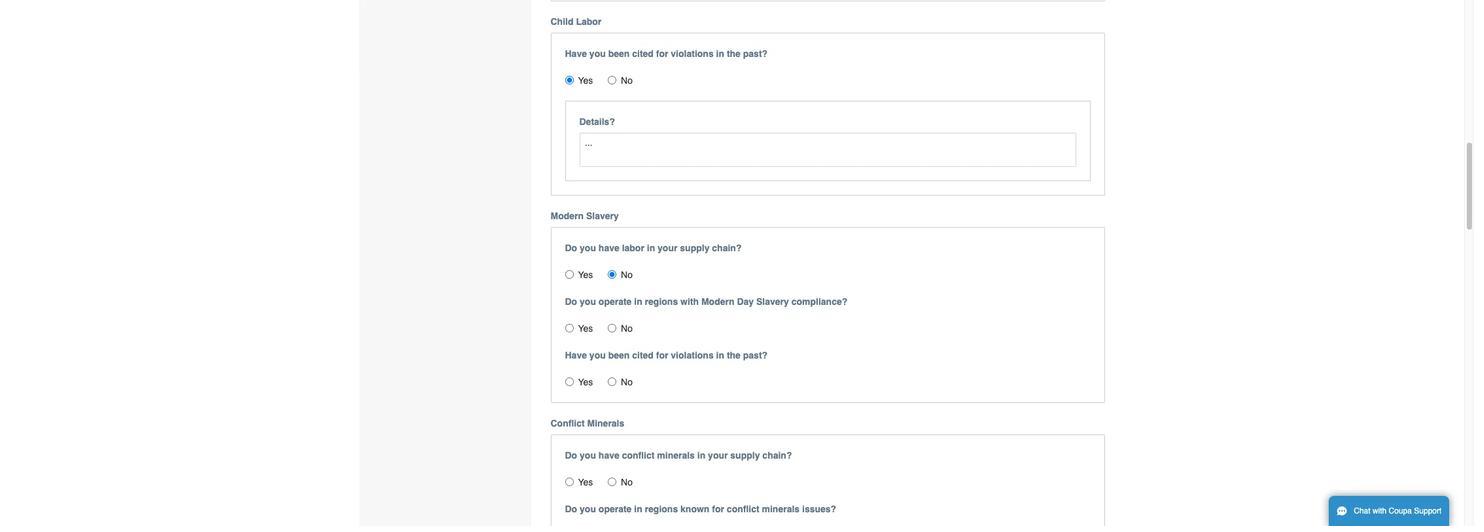 Task type: vqa. For each thing, say whether or not it's contained in the screenshot.
Service/Time Sheets link
no



Task type: locate. For each thing, give the bounding box(es) containing it.
conflict minerals
[[551, 418, 625, 428]]

past?
[[743, 48, 768, 59], [743, 350, 768, 360]]

3 do from the top
[[565, 450, 577, 461]]

0 vertical spatial been
[[608, 48, 630, 59]]

0 vertical spatial have
[[565, 48, 587, 59]]

compliance?
[[792, 296, 848, 307]]

None radio
[[565, 76, 574, 84], [608, 270, 617, 279], [565, 324, 574, 332], [608, 324, 617, 332], [565, 377, 574, 386], [565, 76, 574, 84], [608, 270, 617, 279], [565, 324, 574, 332], [608, 324, 617, 332], [565, 377, 574, 386]]

1 do from the top
[[565, 243, 577, 253]]

your right labor
[[658, 243, 678, 253]]

0 horizontal spatial chain?
[[712, 243, 742, 253]]

1 vertical spatial chain?
[[763, 450, 792, 461]]

2 operate from the top
[[599, 504, 632, 514]]

regions down do you have labor in your supply chain?
[[645, 296, 678, 307]]

1 vertical spatial operate
[[599, 504, 632, 514]]

minerals
[[587, 418, 625, 428]]

4 do from the top
[[565, 504, 577, 514]]

with right chat
[[1373, 507, 1387, 516]]

0 horizontal spatial modern
[[551, 211, 584, 221]]

cited
[[632, 48, 654, 59], [632, 350, 654, 360]]

1 vertical spatial the
[[727, 350, 741, 360]]

0 vertical spatial chain?
[[712, 243, 742, 253]]

slavery
[[586, 211, 619, 221], [756, 296, 789, 307]]

1 horizontal spatial supply
[[731, 450, 760, 461]]

0 vertical spatial operate
[[599, 296, 632, 307]]

0 vertical spatial your
[[658, 243, 678, 253]]

issues?
[[802, 504, 836, 514]]

yes for labor
[[578, 75, 593, 86]]

0 vertical spatial for
[[656, 48, 668, 59]]

do for do you operate in regions with modern day slavery compliance?
[[565, 296, 577, 307]]

1 vertical spatial cited
[[632, 350, 654, 360]]

3 yes from the top
[[578, 323, 593, 334]]

2 do from the top
[[565, 296, 577, 307]]

modern
[[551, 211, 584, 221], [702, 296, 735, 307]]

1 vertical spatial have
[[599, 450, 620, 461]]

do for do you operate in regions known for conflict minerals issues?
[[565, 504, 577, 514]]

1 horizontal spatial your
[[708, 450, 728, 461]]

conflict right known
[[727, 504, 760, 514]]

conflict
[[622, 450, 655, 461], [727, 504, 760, 514]]

0 vertical spatial have
[[599, 243, 620, 253]]

no
[[621, 75, 633, 86], [621, 269, 633, 280], [621, 323, 633, 334], [621, 377, 633, 387], [621, 477, 633, 487]]

been
[[608, 48, 630, 59], [608, 350, 630, 360]]

0 vertical spatial minerals
[[657, 450, 695, 461]]

operate
[[599, 296, 632, 307], [599, 504, 632, 514]]

1 vertical spatial conflict
[[727, 504, 760, 514]]

in
[[716, 48, 724, 59], [647, 243, 655, 253], [634, 296, 642, 307], [716, 350, 724, 360], [697, 450, 706, 461], [634, 504, 642, 514]]

have you been cited for violations in the past?
[[565, 48, 768, 59], [565, 350, 768, 360]]

do you have labor in your supply chain?
[[565, 243, 742, 253]]

minerals left issues?
[[762, 504, 800, 514]]

the
[[727, 48, 741, 59], [727, 350, 741, 360]]

yes
[[578, 75, 593, 86], [578, 269, 593, 280], [578, 323, 593, 334], [578, 377, 593, 387], [578, 477, 593, 487]]

0 horizontal spatial conflict
[[622, 450, 655, 461]]

0 vertical spatial past?
[[743, 48, 768, 59]]

labor
[[622, 243, 645, 253]]

0 vertical spatial regions
[[645, 296, 678, 307]]

0 horizontal spatial with
[[681, 296, 699, 307]]

2 regions from the top
[[645, 504, 678, 514]]

0 vertical spatial the
[[727, 48, 741, 59]]

2 no from the top
[[621, 269, 633, 280]]

0 vertical spatial cited
[[632, 48, 654, 59]]

1 vertical spatial past?
[[743, 350, 768, 360]]

1 no from the top
[[621, 75, 633, 86]]

2 yes from the top
[[578, 269, 593, 280]]

do
[[565, 243, 577, 253], [565, 296, 577, 307], [565, 450, 577, 461], [565, 504, 577, 514]]

child labor
[[551, 16, 602, 27]]

0 vertical spatial slavery
[[586, 211, 619, 221]]

None radio
[[608, 76, 617, 84], [565, 270, 574, 279], [608, 377, 617, 386], [565, 478, 574, 486], [608, 478, 617, 486], [608, 76, 617, 84], [565, 270, 574, 279], [608, 377, 617, 386], [565, 478, 574, 486], [608, 478, 617, 486]]

no for conflict minerals
[[621, 477, 633, 487]]

0 horizontal spatial supply
[[680, 243, 710, 253]]

1 vertical spatial regions
[[645, 504, 678, 514]]

chain?
[[712, 243, 742, 253], [763, 450, 792, 461]]

1 past? from the top
[[743, 48, 768, 59]]

1 vertical spatial modern
[[702, 296, 735, 307]]

1 horizontal spatial with
[[1373, 507, 1387, 516]]

2 have from the top
[[599, 450, 620, 461]]

1 horizontal spatial slavery
[[756, 296, 789, 307]]

1 vertical spatial your
[[708, 450, 728, 461]]

1 have from the top
[[599, 243, 620, 253]]

1 yes from the top
[[578, 75, 593, 86]]

regions
[[645, 296, 678, 307], [645, 504, 678, 514]]

1 vertical spatial violations
[[671, 350, 714, 360]]

your
[[658, 243, 678, 253], [708, 450, 728, 461]]

with
[[681, 296, 699, 307], [1373, 507, 1387, 516]]

slavery right day
[[756, 296, 789, 307]]

1 vertical spatial supply
[[731, 450, 760, 461]]

1 the from the top
[[727, 48, 741, 59]]

5 yes from the top
[[578, 477, 593, 487]]

your up do you operate in regions known for conflict minerals issues? at the bottom of page
[[708, 450, 728, 461]]

you
[[590, 48, 606, 59], [580, 243, 596, 253], [580, 296, 596, 307], [590, 350, 606, 360], [580, 450, 596, 461], [580, 504, 596, 514]]

2 been from the top
[[608, 350, 630, 360]]

1 operate from the top
[[599, 296, 632, 307]]

minerals up known
[[657, 450, 695, 461]]

0 vertical spatial conflict
[[622, 450, 655, 461]]

1 have you been cited for violations in the past? from the top
[[565, 48, 768, 59]]

0 horizontal spatial minerals
[[657, 450, 695, 461]]

1 horizontal spatial modern
[[702, 296, 735, 307]]

minerals
[[657, 450, 695, 461], [762, 504, 800, 514]]

1 horizontal spatial minerals
[[762, 504, 800, 514]]

0 vertical spatial violations
[[671, 48, 714, 59]]

5 no from the top
[[621, 477, 633, 487]]

violations
[[671, 48, 714, 59], [671, 350, 714, 360]]

1 vertical spatial with
[[1373, 507, 1387, 516]]

1 regions from the top
[[645, 296, 678, 307]]

have
[[599, 243, 620, 253], [599, 450, 620, 461]]

child
[[551, 16, 574, 27]]

conflict down minerals
[[622, 450, 655, 461]]

regions left known
[[645, 504, 678, 514]]

have for conflict
[[599, 450, 620, 461]]

1 vertical spatial slavery
[[756, 296, 789, 307]]

0 vertical spatial with
[[681, 296, 699, 307]]

no for child labor
[[621, 75, 633, 86]]

1 horizontal spatial chain?
[[763, 450, 792, 461]]

2 the from the top
[[727, 350, 741, 360]]

supply
[[680, 243, 710, 253], [731, 450, 760, 461]]

1 vertical spatial have you been cited for violations in the past?
[[565, 350, 768, 360]]

regions for known
[[645, 504, 678, 514]]

0 vertical spatial supply
[[680, 243, 710, 253]]

do you operate in regions known for conflict minerals issues?
[[565, 504, 836, 514]]

with inside chat with coupa support button
[[1373, 507, 1387, 516]]

have left labor
[[599, 243, 620, 253]]

have down minerals
[[599, 450, 620, 461]]

slavery up do you have labor in your supply chain?
[[586, 211, 619, 221]]

1 vertical spatial been
[[608, 350, 630, 360]]

have
[[565, 48, 587, 59], [565, 350, 587, 360]]

no for modern slavery
[[621, 269, 633, 280]]

for
[[656, 48, 668, 59], [656, 350, 668, 360], [712, 504, 724, 514]]

modern slavery
[[551, 211, 619, 221]]

1 violations from the top
[[671, 48, 714, 59]]

1 vertical spatial have
[[565, 350, 587, 360]]

3 no from the top
[[621, 323, 633, 334]]

with left day
[[681, 296, 699, 307]]

support
[[1414, 507, 1442, 516]]

0 vertical spatial have you been cited for violations in the past?
[[565, 48, 768, 59]]



Task type: describe. For each thing, give the bounding box(es) containing it.
0 horizontal spatial your
[[658, 243, 678, 253]]

details?
[[579, 116, 615, 127]]

1 been from the top
[[608, 48, 630, 59]]

operate for do you operate in regions known for conflict minerals issues?
[[599, 504, 632, 514]]

known
[[681, 504, 710, 514]]

chat
[[1354, 507, 1371, 516]]

2 cited from the top
[[632, 350, 654, 360]]

do you operate in regions with modern day slavery compliance?
[[565, 296, 848, 307]]

1 vertical spatial for
[[656, 350, 668, 360]]

1 have from the top
[[565, 48, 587, 59]]

2 violations from the top
[[671, 350, 714, 360]]

4 no from the top
[[621, 377, 633, 387]]

1 horizontal spatial conflict
[[727, 504, 760, 514]]

1 cited from the top
[[632, 48, 654, 59]]

yes for minerals
[[578, 477, 593, 487]]

yes for slavery
[[578, 269, 593, 280]]

day
[[737, 296, 754, 307]]

2 have you been cited for violations in the past? from the top
[[565, 350, 768, 360]]

chat with coupa support
[[1354, 507, 1442, 516]]

4 yes from the top
[[578, 377, 593, 387]]

conflict
[[551, 418, 585, 428]]

2 past? from the top
[[743, 350, 768, 360]]

coupa
[[1389, 507, 1412, 516]]

do you have conflict minerals in your supply chain?
[[565, 450, 792, 461]]

regions for with
[[645, 296, 678, 307]]

2 have from the top
[[565, 350, 587, 360]]

have for labor
[[599, 243, 620, 253]]

do for do you have conflict minerals in your supply chain?
[[565, 450, 577, 461]]

operate for do you operate in regions with modern day slavery compliance?
[[599, 296, 632, 307]]

0 vertical spatial modern
[[551, 211, 584, 221]]

Details? text field
[[579, 133, 1077, 167]]

labor
[[576, 16, 602, 27]]

2 vertical spatial for
[[712, 504, 724, 514]]

do for do you have labor in your supply chain?
[[565, 243, 577, 253]]

1 vertical spatial minerals
[[762, 504, 800, 514]]

chat with coupa support button
[[1329, 496, 1450, 526]]

0 horizontal spatial slavery
[[586, 211, 619, 221]]



